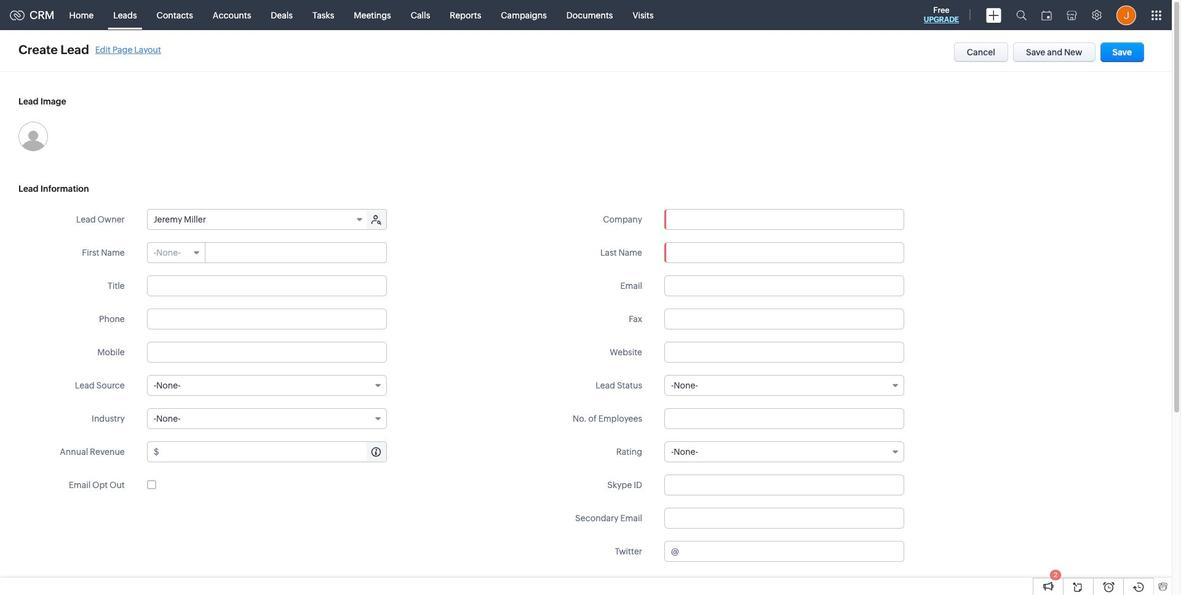 Task type: describe. For each thing, give the bounding box(es) containing it.
profile element
[[1109, 0, 1144, 30]]

search element
[[1009, 0, 1034, 30]]

image image
[[18, 122, 48, 151]]

create menu element
[[979, 0, 1009, 30]]

profile image
[[1117, 5, 1136, 25]]



Task type: vqa. For each thing, say whether or not it's contained in the screenshot.
Search element
yes



Task type: locate. For each thing, give the bounding box(es) containing it.
None text field
[[147, 276, 387, 297], [147, 309, 387, 330], [664, 309, 904, 330], [147, 342, 387, 363], [664, 342, 904, 363], [161, 442, 386, 462], [664, 475, 904, 496], [147, 276, 387, 297], [147, 309, 387, 330], [664, 309, 904, 330], [147, 342, 387, 363], [664, 342, 904, 363], [161, 442, 386, 462], [664, 475, 904, 496]]

None field
[[148, 210, 368, 229], [148, 243, 205, 263], [147, 375, 387, 396], [147, 409, 387, 429], [148, 210, 368, 229], [148, 243, 205, 263], [147, 375, 387, 396], [147, 409, 387, 429]]

logo image
[[10, 10, 25, 20]]

create menu image
[[986, 8, 1002, 22]]

calendar image
[[1042, 10, 1052, 20]]

search image
[[1016, 10, 1027, 20]]

None text field
[[664, 242, 904, 263], [206, 243, 386, 263], [664, 276, 904, 297], [664, 409, 904, 429], [664, 508, 904, 529], [681, 542, 904, 562], [664, 242, 904, 263], [206, 243, 386, 263], [664, 276, 904, 297], [664, 409, 904, 429], [664, 508, 904, 529], [681, 542, 904, 562]]



